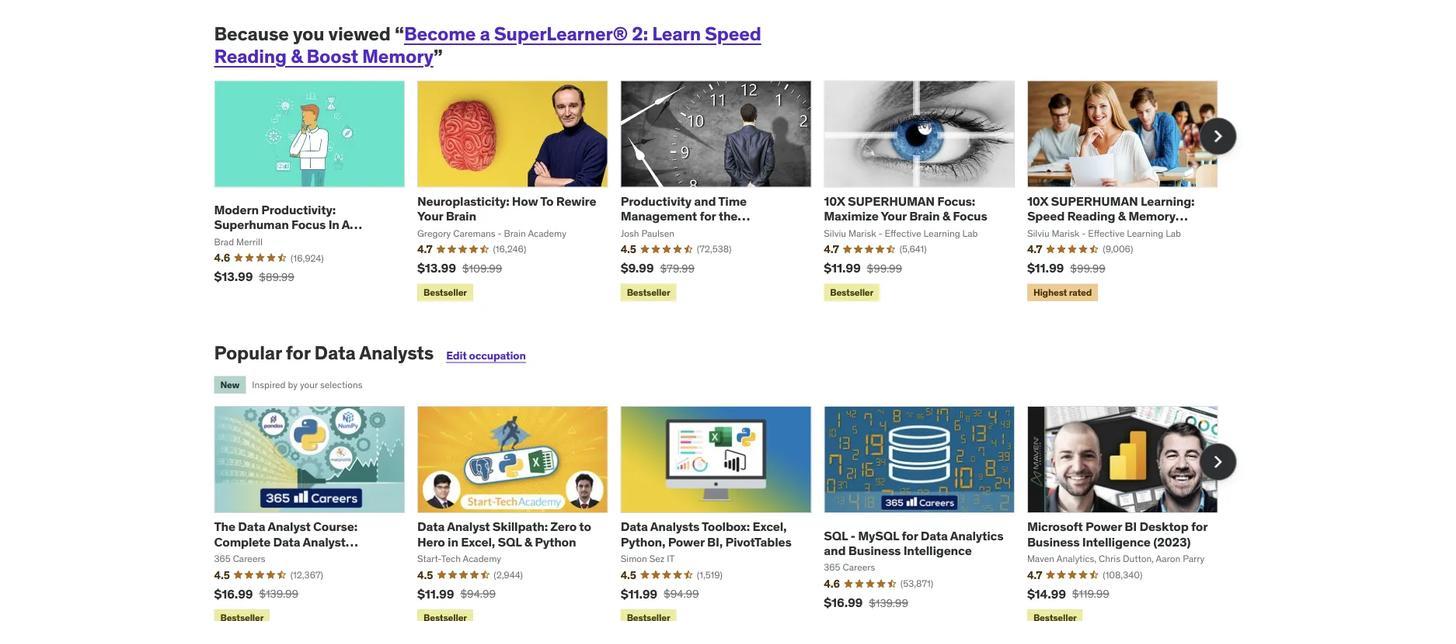 Task type: vqa. For each thing, say whether or not it's contained in the screenshot.
'Memory' within the Become a SuperLearner® 2: Learn Speed Reading & Boost Memory
yes



Task type: locate. For each thing, give the bounding box(es) containing it.
because you viewed "
[[214, 22, 404, 46]]

intelligence inside microsoft power bi desktop for business intelligence (2023)
[[1083, 534, 1151, 550]]

reading
[[214, 45, 287, 68], [1068, 208, 1116, 224]]

1 horizontal spatial sql
[[824, 528, 848, 544]]

0 vertical spatial and
[[695, 193, 716, 209]]

10x superhuman focus: maximize your brain & focus
[[824, 193, 988, 224]]

speed
[[705, 22, 762, 46], [1028, 208, 1065, 224]]

0 horizontal spatial superhuman
[[848, 193, 935, 209]]

0 vertical spatial memory
[[362, 45, 434, 68]]

and left -
[[824, 543, 846, 559]]

reading inside become a superlearner® 2: learn speed reading & boost memory
[[214, 45, 287, 68]]

10x
[[824, 193, 846, 209], [1028, 193, 1049, 209]]

data analyst skillpath: zero to hero in excel, sql & python link
[[418, 519, 592, 550]]

edit
[[446, 349, 467, 363]]

your inside neuroplasticity: how to rewire your brain
[[418, 208, 443, 224]]

analyst
[[268, 519, 311, 535], [447, 519, 490, 535], [303, 534, 346, 550]]

memory
[[362, 45, 434, 68], [1129, 208, 1176, 224]]

& inside data analyst skillpath: zero to hero in excel, sql & python
[[525, 534, 532, 550]]

bi,
[[708, 534, 723, 550]]

10x for speed
[[1028, 193, 1049, 209]]

for right mysql
[[902, 528, 918, 544]]

bootcamp
[[214, 549, 274, 565]]

1 vertical spatial reading
[[1068, 208, 1116, 224]]

1 horizontal spatial reading
[[1068, 208, 1116, 224]]

brain left how
[[446, 208, 477, 224]]

10x inside 10x superhuman focus: maximize your brain & focus
[[824, 193, 846, 209]]

1 vertical spatial speed
[[1028, 208, 1065, 224]]

occupation
[[469, 349, 526, 363]]

memory inside become a superlearner® 2: learn speed reading & boost memory
[[362, 45, 434, 68]]

"
[[434, 45, 443, 68]]

overwhelmed
[[621, 223, 702, 239]]

1 horizontal spatial superhuman
[[1052, 193, 1139, 209]]

0 horizontal spatial 10x
[[824, 193, 846, 209]]

&
[[291, 45, 303, 68], [943, 208, 951, 224], [1118, 208, 1126, 224], [525, 534, 532, 550]]

learning:
[[1141, 193, 1195, 209]]

analysts inside 'data analysts toolbox: excel, python, power bi, pivottables'
[[651, 519, 700, 535]]

0 horizontal spatial excel,
[[461, 534, 495, 550]]

sql left python
[[498, 534, 522, 550]]

1 horizontal spatial your
[[881, 208, 907, 224]]

carousel element containing neuroplasticity: how to rewire your brain
[[214, 80, 1237, 305]]

popular
[[214, 341, 282, 364]]

1 vertical spatial analysts
[[651, 519, 700, 535]]

superhuman left focus:
[[848, 193, 935, 209]]

0 horizontal spatial analysts
[[359, 341, 434, 364]]

sql - mysql for data analytics and business intelligence link
[[824, 528, 1004, 559]]

1 vertical spatial carousel element
[[214, 407, 1237, 622]]

for left the
[[700, 208, 716, 224]]

sql left -
[[824, 528, 848, 544]]

excel, right in
[[461, 534, 495, 550]]

2 carousel element from the top
[[214, 407, 1237, 622]]

1 horizontal spatial business
[[1028, 534, 1080, 550]]

analysts left edit
[[359, 341, 434, 364]]

1 your from the left
[[418, 208, 443, 224]]

1 horizontal spatial intelligence
[[1083, 534, 1151, 550]]

1 horizontal spatial speed
[[1028, 208, 1065, 224]]

1 brain from the left
[[446, 208, 477, 224]]

and left time
[[695, 193, 716, 209]]

distracted
[[214, 232, 275, 248]]

brain inside neuroplasticity: how to rewire your brain
[[446, 208, 477, 224]]

focus
[[953, 208, 988, 224], [291, 217, 326, 233]]

intelligence left (2023)
[[1083, 534, 1151, 550]]

data left in
[[418, 519, 445, 535]]

0 horizontal spatial speed
[[705, 22, 762, 46]]

new
[[220, 379, 240, 391]]

power left bi,
[[668, 534, 705, 550]]

0 horizontal spatial reading
[[214, 45, 287, 68]]

maximize
[[824, 208, 879, 224]]

inspired by your selections
[[252, 379, 363, 391]]

1 horizontal spatial analysts
[[651, 519, 700, 535]]

zero
[[551, 519, 577, 535]]

because
[[214, 22, 289, 46]]

1 horizontal spatial memory
[[1129, 208, 1176, 224]]

data right to
[[621, 519, 648, 535]]

1 superhuman from the left
[[848, 193, 935, 209]]

carousel element
[[214, 80, 1237, 305], [214, 407, 1237, 622]]

& inside become a superlearner® 2: learn speed reading & boost memory
[[291, 45, 303, 68]]

data up selections
[[315, 341, 356, 364]]

hero
[[418, 534, 445, 550]]

2 10x from the left
[[1028, 193, 1049, 209]]

power
[[1086, 519, 1123, 535], [668, 534, 705, 550]]

analysts
[[359, 341, 434, 364], [651, 519, 700, 535]]

viewed
[[328, 22, 391, 46]]

your
[[418, 208, 443, 224], [881, 208, 907, 224]]

superhuman inside 10x superhuman learning: speed reading & memory booster
[[1052, 193, 1139, 209]]

how
[[512, 193, 538, 209]]

1 horizontal spatial focus
[[953, 208, 988, 224]]

1 horizontal spatial 10x
[[1028, 193, 1049, 209]]

for right (2023)
[[1192, 519, 1208, 535]]

analysts left bi,
[[651, 519, 700, 535]]

data
[[315, 341, 356, 364], [238, 519, 265, 535], [418, 519, 445, 535], [621, 519, 648, 535], [921, 528, 948, 544], [273, 534, 301, 550]]

the
[[719, 208, 738, 224]]

0 horizontal spatial sql
[[498, 534, 522, 550]]

0 horizontal spatial brain
[[446, 208, 477, 224]]

0 horizontal spatial your
[[418, 208, 443, 224]]

intelligence
[[1083, 534, 1151, 550], [904, 543, 972, 559]]

analytics
[[951, 528, 1004, 544]]

0 vertical spatial speed
[[705, 22, 762, 46]]

microsoft power bi desktop for business intelligence (2023)
[[1028, 519, 1208, 550]]

"
[[395, 22, 404, 46]]

data inside sql - mysql for data analytics and business intelligence
[[921, 528, 948, 544]]

intelligence right mysql
[[904, 543, 972, 559]]

and inside productivity and time management for the overwhelmed
[[695, 193, 716, 209]]

sql inside sql - mysql for data analytics and business intelligence
[[824, 528, 848, 544]]

1 horizontal spatial excel,
[[753, 519, 787, 535]]

10x inside 10x superhuman learning: speed reading & memory booster
[[1028, 193, 1049, 209]]

data analyst skillpath: zero to hero in excel, sql & python
[[418, 519, 592, 550]]

focus inside 10x superhuman focus: maximize your brain & focus
[[953, 208, 988, 224]]

your for 10x
[[881, 208, 907, 224]]

for
[[700, 208, 716, 224], [286, 341, 311, 364], [1192, 519, 1208, 535], [902, 528, 918, 544]]

0 horizontal spatial memory
[[362, 45, 434, 68]]

world
[[277, 232, 312, 248]]

rewire
[[556, 193, 597, 209]]

business
[[1028, 534, 1080, 550], [849, 543, 901, 559]]

1 carousel element from the top
[[214, 80, 1237, 305]]

0 horizontal spatial intelligence
[[904, 543, 972, 559]]

power left bi
[[1086, 519, 1123, 535]]

management
[[621, 208, 697, 224]]

1 vertical spatial and
[[824, 543, 846, 559]]

1 10x from the left
[[824, 193, 846, 209]]

and
[[695, 193, 716, 209], [824, 543, 846, 559]]

your
[[300, 379, 318, 391]]

brain
[[446, 208, 477, 224], [910, 208, 940, 224]]

speed inside become a superlearner® 2: learn speed reading & boost memory
[[705, 22, 762, 46]]

0 horizontal spatial focus
[[291, 217, 326, 233]]

brain right maximize
[[910, 208, 940, 224]]

sql
[[824, 528, 848, 544], [498, 534, 522, 550]]

-
[[851, 528, 856, 544]]

1 horizontal spatial brain
[[910, 208, 940, 224]]

1 vertical spatial memory
[[1129, 208, 1176, 224]]

2 superhuman from the left
[[1052, 193, 1139, 209]]

become
[[404, 22, 476, 46]]

0 horizontal spatial and
[[695, 193, 716, 209]]

1 horizontal spatial power
[[1086, 519, 1123, 535]]

2 your from the left
[[881, 208, 907, 224]]

brain inside 10x superhuman focus: maximize your brain & focus
[[910, 208, 940, 224]]

excel, right toolbox:
[[753, 519, 787, 535]]

to
[[579, 519, 592, 535]]

0 vertical spatial analysts
[[359, 341, 434, 364]]

business inside sql - mysql for data analytics and business intelligence
[[849, 543, 901, 559]]

your inside 10x superhuman focus: maximize your brain & focus
[[881, 208, 907, 224]]

0 horizontal spatial power
[[668, 534, 705, 550]]

for inside sql - mysql for data analytics and business intelligence
[[902, 528, 918, 544]]

0 vertical spatial carousel element
[[214, 80, 1237, 305]]

productivity and time management for the overwhelmed
[[621, 193, 747, 239]]

data left the analytics in the bottom right of the page
[[921, 528, 948, 544]]

excel,
[[753, 519, 787, 535], [461, 534, 495, 550]]

superhuman for reading
[[1052, 193, 1139, 209]]

next image
[[1206, 450, 1231, 475]]

you
[[293, 22, 324, 46]]

0 vertical spatial reading
[[214, 45, 287, 68]]

data analysts toolbox: excel, python, power bi, pivottables link
[[621, 519, 792, 550]]

1 horizontal spatial and
[[824, 543, 846, 559]]

10x for maximize
[[824, 193, 846, 209]]

superhuman inside 10x superhuman focus: maximize your brain & focus
[[848, 193, 935, 209]]

focus inside modern productivity: superhuman focus in a distracted world
[[291, 217, 326, 233]]

superhuman
[[848, 193, 935, 209], [1052, 193, 1139, 209]]

data analysts toolbox: excel, python, power bi, pivottables
[[621, 519, 792, 550]]

superhuman up booster
[[1052, 193, 1139, 209]]

2 brain from the left
[[910, 208, 940, 224]]

0 horizontal spatial business
[[849, 543, 901, 559]]

data inside 'data analysts toolbox: excel, python, power bi, pivottables'
[[621, 519, 648, 535]]



Task type: describe. For each thing, give the bounding box(es) containing it.
python
[[535, 534, 576, 550]]

for inside productivity and time management for the overwhelmed
[[700, 208, 716, 224]]

a
[[342, 217, 350, 233]]

productivity
[[621, 193, 692, 209]]

focus:
[[938, 193, 976, 209]]

10x superhuman learning: speed reading & memory booster link
[[1028, 193, 1195, 239]]

neuroplasticity: how to rewire your brain
[[418, 193, 597, 224]]

selections
[[320, 379, 363, 391]]

10x superhuman focus: maximize your brain & focus link
[[824, 193, 988, 224]]

superhuman for your
[[848, 193, 935, 209]]

& inside 10x superhuman learning: speed reading & memory booster
[[1118, 208, 1126, 224]]

excel, inside data analyst skillpath: zero to hero in excel, sql & python
[[461, 534, 495, 550]]

data inside data analyst skillpath: zero to hero in excel, sql & python
[[418, 519, 445, 535]]

10x superhuman learning: speed reading & memory booster
[[1028, 193, 1195, 239]]

bi
[[1125, 519, 1137, 535]]

toolbox:
[[702, 519, 750, 535]]

become a superlearner® 2: learn speed reading & boost memory
[[214, 22, 762, 68]]

for inside microsoft power bi desktop for business intelligence (2023)
[[1192, 519, 1208, 535]]

to
[[541, 193, 554, 209]]

brain for superhuman
[[910, 208, 940, 224]]

sql inside data analyst skillpath: zero to hero in excel, sql & python
[[498, 534, 522, 550]]

intelligence inside sql - mysql for data analytics and business intelligence
[[904, 543, 972, 559]]

power inside 'data analysts toolbox: excel, python, power bi, pivottables'
[[668, 534, 705, 550]]

2:
[[632, 22, 648, 46]]

python,
[[621, 534, 666, 550]]

(2023)
[[1154, 534, 1191, 550]]

data right complete
[[273, 534, 301, 550]]

next image
[[1206, 124, 1231, 149]]

microsoft power bi desktop for business intelligence (2023) link
[[1028, 519, 1208, 550]]

productivity and time management for the overwhelmed link
[[621, 193, 750, 239]]

modern
[[214, 202, 259, 218]]

time
[[719, 193, 747, 209]]

modern productivity: superhuman focus in a distracted world
[[214, 202, 350, 248]]

mysql
[[858, 528, 900, 544]]

brain for how
[[446, 208, 477, 224]]

sql - mysql for data analytics and business intelligence
[[824, 528, 1004, 559]]

pivottables
[[726, 534, 792, 550]]

in
[[329, 217, 340, 233]]

skillpath:
[[493, 519, 548, 535]]

edit occupation button
[[446, 349, 526, 363]]

booster
[[1028, 223, 1073, 239]]

superhuman
[[214, 217, 289, 233]]

the
[[214, 519, 236, 535]]

by
[[288, 379, 298, 391]]

learn
[[652, 22, 701, 46]]

data right the
[[238, 519, 265, 535]]

become a superlearner® 2: learn speed reading & boost memory link
[[214, 22, 762, 68]]

superlearner®
[[494, 22, 628, 46]]

your for neuroplasticity:
[[418, 208, 443, 224]]

carousel element containing the data analyst course: complete data analyst bootcamp
[[214, 407, 1237, 622]]

the data analyst course: complete data analyst bootcamp
[[214, 519, 358, 565]]

course:
[[313, 519, 358, 535]]

excel, inside 'data analysts toolbox: excel, python, power bi, pivottables'
[[753, 519, 787, 535]]

for up by
[[286, 341, 311, 364]]

and inside sql - mysql for data analytics and business intelligence
[[824, 543, 846, 559]]

speed inside 10x superhuman learning: speed reading & memory booster
[[1028, 208, 1065, 224]]

inspired
[[252, 379, 286, 391]]

business inside microsoft power bi desktop for business intelligence (2023)
[[1028, 534, 1080, 550]]

in
[[448, 534, 459, 550]]

neuroplasticity: how to rewire your brain link
[[418, 193, 597, 224]]

analyst inside data analyst skillpath: zero to hero in excel, sql & python
[[447, 519, 490, 535]]

power inside microsoft power bi desktop for business intelligence (2023)
[[1086, 519, 1123, 535]]

edit occupation
[[446, 349, 526, 363]]

the data analyst course: complete data analyst bootcamp link
[[214, 519, 358, 565]]

reading inside 10x superhuman learning: speed reading & memory booster
[[1068, 208, 1116, 224]]

a
[[480, 22, 490, 46]]

microsoft
[[1028, 519, 1083, 535]]

boost
[[307, 45, 358, 68]]

desktop
[[1140, 519, 1189, 535]]

complete
[[214, 534, 271, 550]]

modern productivity: superhuman focus in a distracted world link
[[214, 202, 362, 248]]

& inside 10x superhuman focus: maximize your brain & focus
[[943, 208, 951, 224]]

popular for data analysts
[[214, 341, 434, 364]]

memory inside 10x superhuman learning: speed reading & memory booster
[[1129, 208, 1176, 224]]

neuroplasticity:
[[418, 193, 510, 209]]

productivity:
[[261, 202, 336, 218]]



